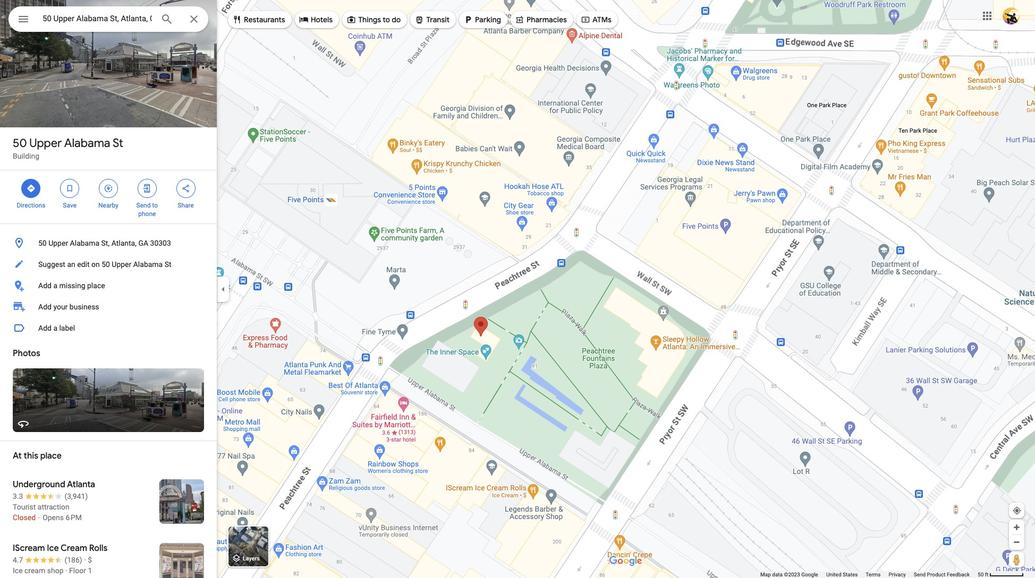 Task type: vqa. For each thing, say whether or not it's contained in the screenshot.


Task type: locate. For each thing, give the bounding box(es) containing it.
underground atlanta
[[13, 480, 95, 490]]

50 right on
[[102, 260, 110, 269]]

ft
[[985, 572, 989, 578]]

tourist
[[13, 503, 36, 512]]

iscream
[[13, 544, 45, 554]]

footer
[[760, 572, 978, 579]]

0 vertical spatial a
[[53, 282, 57, 290]]

shop
[[47, 567, 63, 575]]

2 a from the top
[[53, 324, 57, 333]]

phone
[[138, 210, 156, 218]]

0 vertical spatial st
[[113, 136, 123, 151]]

2 add from the top
[[38, 303, 52, 311]]

send product feedback button
[[914, 572, 970, 579]]

0 horizontal spatial st
[[113, 136, 123, 151]]

united
[[826, 572, 841, 578]]

add for add your business
[[38, 303, 52, 311]]

place down on
[[87, 282, 105, 290]]

0 horizontal spatial ice
[[13, 567, 23, 575]]

(186)
[[65, 556, 82, 565]]

1 vertical spatial to
[[152, 202, 158, 209]]

0 vertical spatial send
[[136, 202, 151, 209]]

None field
[[43, 12, 152, 25]]

0 vertical spatial ice
[[47, 544, 59, 554]]

send inside button
[[914, 572, 926, 578]]

layers
[[243, 556, 260, 563]]

states
[[843, 572, 858, 578]]

upper for st
[[29, 136, 62, 151]]

alabama inside 50 upper alabama st building
[[64, 136, 110, 151]]

1 horizontal spatial ice
[[47, 544, 59, 554]]

things
[[358, 15, 381, 24]]

a left label
[[53, 324, 57, 333]]

1 vertical spatial upper
[[48, 239, 68, 248]]

to left do
[[383, 15, 390, 24]]


[[463, 14, 473, 26]]

50 up the building on the top left of the page
[[13, 136, 27, 151]]

feedback
[[947, 572, 970, 578]]

to
[[383, 15, 390, 24], [152, 202, 158, 209]]

50 for 50 upper alabama st, atlanta, ga 30303
[[38, 239, 47, 248]]

to up phone
[[152, 202, 158, 209]]

1 vertical spatial place
[[40, 451, 62, 462]]

st up 
[[113, 136, 123, 151]]

upper up the building on the top left of the page
[[29, 136, 62, 151]]

terms
[[866, 572, 881, 578]]

2 vertical spatial upper
[[112, 260, 131, 269]]

ice down 4.7
[[13, 567, 23, 575]]

 things to do
[[347, 14, 401, 26]]

st inside 50 upper alabama st building
[[113, 136, 123, 151]]

add inside "link"
[[38, 303, 52, 311]]

map data ©2023 google
[[760, 572, 818, 578]]

1 vertical spatial ·
[[65, 567, 67, 575]]

add left label
[[38, 324, 52, 333]]

to inside send to phone
[[152, 202, 158, 209]]

a inside button
[[53, 324, 57, 333]]

alabama down ga
[[133, 260, 163, 269]]

a inside button
[[53, 282, 57, 290]]

1 vertical spatial st
[[165, 260, 171, 269]]

1 add from the top
[[38, 282, 52, 290]]

ice up 4.7 stars 186 reviews image
[[47, 544, 59, 554]]

google account: ben nelson  
(ben.nelson1980@gmail.com) image
[[1003, 7, 1020, 24]]

united states button
[[826, 572, 858, 579]]

50 left ft
[[978, 572, 984, 578]]

·
[[84, 556, 86, 565], [65, 567, 67, 575]]

1 vertical spatial alabama
[[70, 239, 99, 248]]

alabama up 
[[64, 136, 110, 151]]

an
[[67, 260, 75, 269]]

alabama
[[64, 136, 110, 151], [70, 239, 99, 248], [133, 260, 163, 269]]

a for label
[[53, 324, 57, 333]]

0 horizontal spatial to
[[152, 202, 158, 209]]

0 vertical spatial add
[[38, 282, 52, 290]]

50 inside 50 upper alabama st building
[[13, 136, 27, 151]]

· right "shop"
[[65, 567, 67, 575]]

floor
[[69, 567, 86, 575]]

1 horizontal spatial to
[[383, 15, 390, 24]]

add a missing place button
[[0, 275, 217, 297]]

 search field
[[9, 6, 208, 34]]

50 up suggest
[[38, 239, 47, 248]]

0 horizontal spatial send
[[136, 202, 151, 209]]

· $
[[84, 556, 92, 565]]


[[65, 183, 74, 194]]

50 upper alabama st, atlanta, ga 30303 button
[[0, 233, 217, 254]]

map
[[760, 572, 771, 578]]

a
[[53, 282, 57, 290], [53, 324, 57, 333]]

 parking
[[463, 14, 501, 26]]

0 vertical spatial to
[[383, 15, 390, 24]]


[[232, 14, 242, 26]]

missing
[[59, 282, 85, 290]]

business
[[70, 303, 99, 311]]

product
[[927, 572, 946, 578]]

pharmacies
[[527, 15, 567, 24]]

upper
[[29, 136, 62, 151], [48, 239, 68, 248], [112, 260, 131, 269]]

1 horizontal spatial ·
[[84, 556, 86, 565]]

upper inside 50 upper alabama st building
[[29, 136, 62, 151]]

ice
[[47, 544, 59, 554], [13, 567, 23, 575]]

st down 30303
[[165, 260, 171, 269]]

st
[[113, 136, 123, 151], [165, 260, 171, 269]]

upper up suggest
[[48, 239, 68, 248]]

send up phone
[[136, 202, 151, 209]]

0 vertical spatial place
[[87, 282, 105, 290]]

1 vertical spatial ice
[[13, 567, 23, 575]]

50 upper alabama st main content
[[0, 0, 217, 579]]

1 horizontal spatial send
[[914, 572, 926, 578]]

send
[[136, 202, 151, 209], [914, 572, 926, 578]]


[[142, 183, 152, 194]]

google maps element
[[0, 0, 1035, 579]]

©2023
[[784, 572, 800, 578]]

50
[[13, 136, 27, 151], [38, 239, 47, 248], [102, 260, 110, 269], [978, 572, 984, 578]]

50 Upper Alabama St, Atlanta, GA 30303 field
[[9, 6, 208, 32]]

⋅
[[37, 514, 41, 522]]

add inside button
[[38, 282, 52, 290]]

underground
[[13, 480, 65, 490]]

0 horizontal spatial place
[[40, 451, 62, 462]]

add inside button
[[38, 324, 52, 333]]

add
[[38, 282, 52, 290], [38, 303, 52, 311], [38, 324, 52, 333]]

send to phone
[[136, 202, 158, 218]]

(3,941)
[[65, 493, 88, 501]]

add for add a missing place
[[38, 282, 52, 290]]

1 vertical spatial add
[[38, 303, 52, 311]]

0 vertical spatial upper
[[29, 136, 62, 151]]

50 for 50 upper alabama st building
[[13, 136, 27, 151]]

1 horizontal spatial place
[[87, 282, 105, 290]]

1 horizontal spatial st
[[165, 260, 171, 269]]

50 upper alabama st building
[[13, 136, 123, 160]]

privacy button
[[889, 572, 906, 579]]

add down suggest
[[38, 282, 52, 290]]

2 vertical spatial alabama
[[133, 260, 163, 269]]

1 vertical spatial send
[[914, 572, 926, 578]]

1 vertical spatial a
[[53, 324, 57, 333]]

add your business link
[[0, 297, 217, 318]]

footer containing map data ©2023 google
[[760, 572, 978, 579]]

upper down "atlanta,"
[[112, 260, 131, 269]]

send inside send to phone
[[136, 202, 151, 209]]

restaurants
[[244, 15, 285, 24]]

a left "missing"
[[53, 282, 57, 290]]

3.3 stars 3,941 reviews image
[[13, 492, 88, 502]]

terms button
[[866, 572, 881, 579]]

add left your
[[38, 303, 52, 311]]

0 vertical spatial alabama
[[64, 136, 110, 151]]

alabama left st,
[[70, 239, 99, 248]]

place right this
[[40, 451, 62, 462]]

cream
[[24, 567, 45, 575]]

send left "product"
[[914, 572, 926, 578]]


[[104, 183, 113, 194]]


[[581, 14, 590, 26]]

parking
[[475, 15, 501, 24]]

2 vertical spatial add
[[38, 324, 52, 333]]

· left the price: inexpensive icon
[[84, 556, 86, 565]]

4.7
[[13, 556, 23, 565]]

on
[[91, 260, 100, 269]]

1 a from the top
[[53, 282, 57, 290]]

3 add from the top
[[38, 324, 52, 333]]

upper for st,
[[48, 239, 68, 248]]

send product feedback
[[914, 572, 970, 578]]



Task type: describe. For each thing, give the bounding box(es) containing it.
building
[[13, 152, 39, 160]]

50 ft button
[[978, 572, 1024, 578]]

photos
[[13, 349, 40, 359]]

 transit
[[415, 14, 450, 26]]

 hotels
[[299, 14, 333, 26]]

this
[[24, 451, 38, 462]]

tourist attraction closed ⋅ opens 6 pm
[[13, 503, 82, 522]]

united states
[[826, 572, 858, 578]]

a for missing
[[53, 282, 57, 290]]

google
[[801, 572, 818, 578]]

send for send to phone
[[136, 202, 151, 209]]

send for send product feedback
[[914, 572, 926, 578]]


[[415, 14, 424, 26]]

footer inside google maps element
[[760, 572, 978, 579]]

at
[[13, 451, 22, 462]]

privacy
[[889, 572, 906, 578]]

ice cream shop · floor 1
[[13, 567, 92, 575]]

closed
[[13, 514, 36, 522]]

nearby
[[98, 202, 118, 209]]

your
[[53, 303, 68, 311]]

0 horizontal spatial ·
[[65, 567, 67, 575]]

data
[[772, 572, 783, 578]]


[[347, 14, 356, 26]]


[[26, 183, 36, 194]]

hotels
[[311, 15, 333, 24]]

add for add a label
[[38, 324, 52, 333]]

ga
[[138, 239, 148, 248]]

add a label button
[[0, 318, 217, 339]]

cream
[[61, 544, 87, 554]]

actions for 50 upper alabama st region
[[0, 171, 217, 224]]

alabama for st,
[[70, 239, 99, 248]]

30303
[[150, 239, 171, 248]]

3.3
[[13, 493, 23, 501]]

50 ft
[[978, 572, 989, 578]]


[[17, 12, 30, 27]]

suggest an edit on 50 upper alabama st button
[[0, 254, 217, 275]]

add your business
[[38, 303, 99, 311]]

place inside button
[[87, 282, 105, 290]]

iscream ice cream rolls
[[13, 544, 107, 554]]

none field inside 50 upper alabama st, atlanta, ga 30303 field
[[43, 12, 152, 25]]

 button
[[9, 6, 38, 34]]

show your location image
[[1012, 506, 1022, 516]]

atlanta,
[[111, 239, 137, 248]]

add a label
[[38, 324, 75, 333]]

add a missing place
[[38, 282, 105, 290]]

$
[[88, 556, 92, 565]]

show street view coverage image
[[1009, 552, 1024, 568]]

atlanta
[[67, 480, 95, 490]]

transit
[[426, 15, 450, 24]]

do
[[392, 15, 401, 24]]

save
[[63, 202, 77, 209]]


[[299, 14, 309, 26]]

6 pm
[[66, 514, 82, 522]]

 pharmacies
[[515, 14, 567, 26]]

st,
[[101, 239, 110, 248]]

50 for 50 ft
[[978, 572, 984, 578]]

collapse side panel image
[[217, 283, 229, 295]]

to inside  things to do
[[383, 15, 390, 24]]

 atms
[[581, 14, 612, 26]]

50 upper alabama st, atlanta, ga 30303
[[38, 239, 171, 248]]


[[181, 183, 191, 194]]

edit
[[77, 260, 90, 269]]

atms
[[592, 15, 612, 24]]

share
[[178, 202, 194, 209]]

alabama for st
[[64, 136, 110, 151]]

directions
[[17, 202, 45, 209]]

0 vertical spatial ·
[[84, 556, 86, 565]]

at this place
[[13, 451, 62, 462]]


[[515, 14, 524, 26]]

zoom in image
[[1013, 524, 1021, 532]]

price: inexpensive image
[[88, 556, 92, 565]]

4.7 stars 186 reviews image
[[13, 555, 82, 566]]

1
[[88, 567, 92, 575]]

attraction
[[38, 503, 69, 512]]

zoom out image
[[1013, 539, 1021, 547]]

suggest
[[38, 260, 65, 269]]

st inside button
[[165, 260, 171, 269]]

rolls
[[89, 544, 107, 554]]

label
[[59, 324, 75, 333]]

opens
[[43, 514, 64, 522]]

 restaurants
[[232, 14, 285, 26]]



